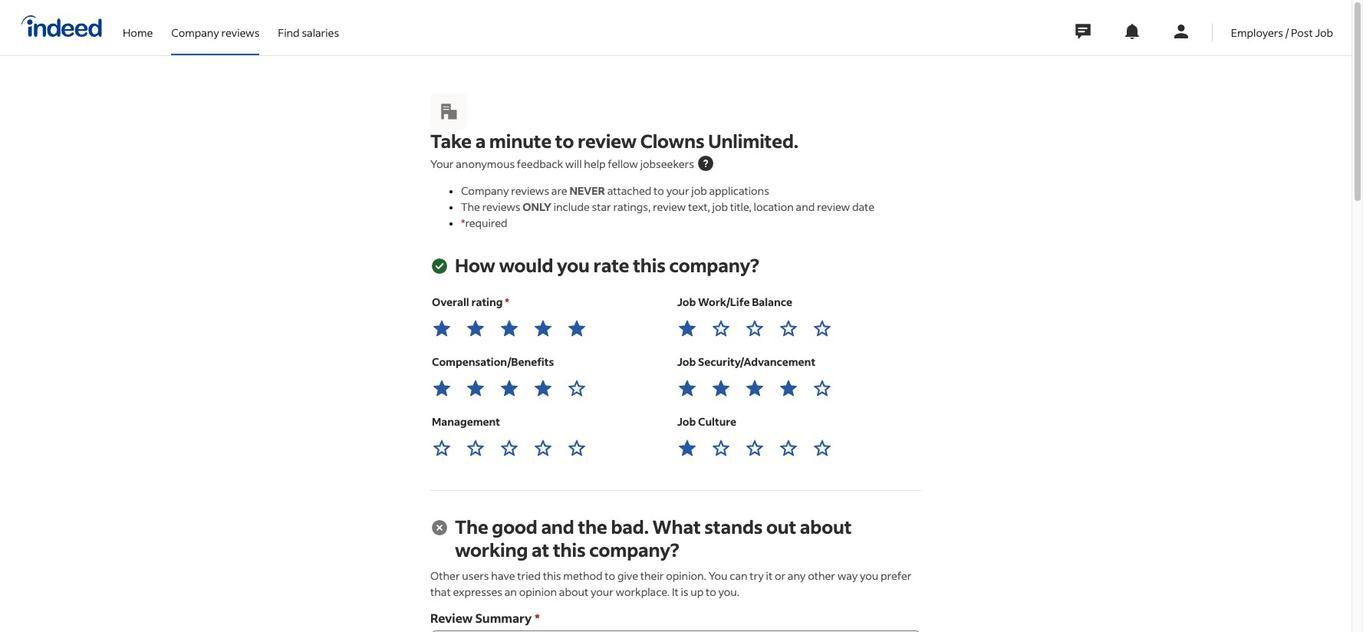Task type: vqa. For each thing, say whether or not it's contained in the screenshot.
the required
yes



Task type: describe. For each thing, give the bounding box(es) containing it.
bad.
[[611, 515, 649, 539]]

employers / post job link
[[1231, 0, 1334, 52]]

management
[[432, 414, 500, 429]]

prefer
[[881, 569, 912, 583]]

job culture
[[678, 414, 737, 429]]

help
[[584, 157, 606, 171]]

location
[[754, 200, 794, 214]]

find
[[278, 25, 300, 40]]

you
[[709, 569, 728, 583]]

required
[[465, 216, 508, 230]]

take a minute to review clowns unlimited.
[[430, 129, 799, 153]]

you.
[[719, 585, 740, 599]]

opinion.
[[666, 569, 707, 583]]

anonymous
[[456, 157, 515, 171]]

find salaries
[[278, 25, 339, 40]]

2 horizontal spatial review
[[817, 200, 850, 214]]

clowns
[[640, 129, 705, 153]]

to up your anonymous feedback will help fellow jobseekers
[[555, 129, 574, 153]]

tried
[[517, 569, 541, 583]]

title,
[[730, 200, 752, 214]]

account image
[[1172, 22, 1191, 41]]

the inside the company reviews are never attached to your job applications the reviews only include star ratings, review text, job title, location and review date * required
[[461, 200, 480, 214]]

about inside the good and the bad. what stands out about working at this company?
[[800, 515, 852, 539]]

are
[[552, 183, 568, 198]]

company reviews link
[[171, 0, 260, 52]]

minute
[[489, 129, 552, 153]]

culture
[[698, 414, 737, 429]]

to left give
[[605, 569, 615, 583]]

home link
[[123, 0, 153, 52]]

0 horizontal spatial review
[[578, 129, 637, 153]]

users
[[462, 569, 489, 583]]

* for summary
[[535, 610, 540, 626]]

give
[[618, 569, 638, 583]]

try
[[750, 569, 764, 583]]

company reviews are never attached to your job applications the reviews only include star ratings, review text, job title, location and review date * required
[[461, 183, 875, 230]]

company? inside the good and the bad. what stands out about working at this company?
[[589, 538, 679, 562]]

workplace.
[[616, 585, 670, 599]]

balance
[[752, 295, 793, 309]]

home
[[123, 25, 153, 40]]

unlimited.
[[708, 129, 799, 153]]

0 vertical spatial company?
[[669, 253, 759, 277]]

* inside the company reviews are never attached to your job applications the reviews only include star ratings, review text, job title, location and review date * required
[[461, 216, 465, 230]]

a
[[475, 129, 486, 153]]

main content containing take a minute to review clowns unlimited.
[[0, 56, 1352, 632]]

1 horizontal spatial job
[[712, 200, 728, 214]]

summary
[[475, 610, 532, 626]]

rating
[[471, 295, 503, 309]]

job for job security/advancement
[[678, 355, 696, 369]]

other users have tried this method to give their opinion. you can try it or any other way you prefer that expresses an opinion about your workplace. it is up to you.
[[430, 569, 912, 599]]

the
[[578, 515, 607, 539]]

company for company reviews
[[171, 25, 219, 40]]

ratings,
[[613, 200, 651, 214]]

any
[[788, 569, 806, 583]]

never
[[570, 183, 605, 198]]

is
[[681, 585, 689, 599]]

take
[[430, 129, 472, 153]]

other
[[430, 569, 460, 583]]

it
[[672, 585, 679, 599]]

notifications unread count 0 image
[[1123, 22, 1142, 41]]

job for job culture
[[678, 414, 696, 429]]

job for job work/life balance
[[678, 295, 696, 309]]

good
[[492, 515, 538, 539]]

method
[[563, 569, 603, 583]]

0 horizontal spatial job
[[692, 183, 707, 198]]



Task type: locate. For each thing, give the bounding box(es) containing it.
* for rating
[[505, 295, 509, 309]]

review
[[430, 610, 473, 626]]

can
[[730, 569, 748, 583]]

this for company?
[[633, 253, 666, 277]]

this right rate
[[633, 253, 666, 277]]

attached
[[607, 183, 652, 198]]

to
[[555, 129, 574, 153], [654, 183, 664, 198], [605, 569, 615, 583], [706, 585, 716, 599]]

expresses
[[453, 585, 503, 599]]

about down method in the bottom of the page
[[559, 585, 589, 599]]

the up required
[[461, 200, 480, 214]]

will
[[565, 157, 582, 171]]

your up text,
[[667, 183, 689, 198]]

0 vertical spatial this
[[633, 253, 666, 277]]

1 horizontal spatial and
[[796, 200, 815, 214]]

or
[[775, 569, 786, 583]]

working
[[455, 538, 528, 562]]

2 horizontal spatial *
[[535, 610, 540, 626]]

job right post on the top of the page
[[1315, 25, 1334, 40]]

reviews left find
[[221, 25, 260, 40]]

an
[[505, 585, 517, 599]]

/
[[1286, 25, 1289, 40]]

job left work/life at top right
[[678, 295, 696, 309]]

job
[[1315, 25, 1334, 40], [678, 295, 696, 309], [678, 355, 696, 369], [678, 414, 696, 429]]

this up the 'opinion'
[[543, 569, 561, 583]]

1 horizontal spatial about
[[800, 515, 852, 539]]

post
[[1291, 25, 1313, 40]]

0 vertical spatial *
[[461, 216, 465, 230]]

job left the culture
[[678, 414, 696, 429]]

0 vertical spatial job
[[692, 183, 707, 198]]

review left date
[[817, 200, 850, 214]]

the left good
[[455, 515, 489, 539]]

the
[[461, 200, 480, 214], [455, 515, 489, 539]]

1 vertical spatial company
[[461, 183, 509, 198]]

review left text,
[[653, 200, 686, 214]]

job
[[692, 183, 707, 198], [712, 200, 728, 214]]

this inside other users have tried this method to give their opinion. you can try it or any other way you prefer that expresses an opinion about your workplace. it is up to you.
[[543, 569, 561, 583]]

1 horizontal spatial review
[[653, 200, 686, 214]]

job work/life balance
[[678, 295, 793, 309]]

reviews up only
[[511, 183, 549, 198]]

0 vertical spatial the
[[461, 200, 480, 214]]

jobseekers
[[640, 157, 694, 171]]

1 vertical spatial the
[[455, 515, 489, 539]]

1 vertical spatial *
[[505, 295, 509, 309]]

it
[[766, 569, 773, 583]]

company reviews
[[171, 25, 260, 40]]

your
[[430, 157, 454, 171]]

what
[[653, 515, 701, 539]]

security/advancement
[[698, 355, 816, 369]]

1 horizontal spatial company
[[461, 183, 509, 198]]

about inside other users have tried this method to give their opinion. you can try it or any other way you prefer that expresses an opinion about your workplace. it is up to you.
[[559, 585, 589, 599]]

* right rating on the top left of page
[[505, 295, 509, 309]]

feedback
[[517, 157, 563, 171]]

company inside the company reviews are never attached to your job applications the reviews only include star ratings, review text, job title, location and review date * required
[[461, 183, 509, 198]]

job up text,
[[692, 183, 707, 198]]

messages unread count 0 image
[[1073, 16, 1093, 47]]

their
[[641, 569, 664, 583]]

review summary *
[[430, 610, 540, 626]]

reviews for company reviews
[[221, 25, 260, 40]]

how would you rate this company?
[[455, 253, 759, 277]]

other
[[808, 569, 836, 583]]

review up help
[[578, 129, 637, 153]]

1 vertical spatial company?
[[589, 538, 679, 562]]

out
[[766, 515, 797, 539]]

at
[[532, 538, 550, 562]]

1 horizontal spatial you
[[860, 569, 879, 583]]

about
[[800, 515, 852, 539], [559, 585, 589, 599]]

and right location
[[796, 200, 815, 214]]

2 vertical spatial reviews
[[482, 200, 521, 214]]

work/life
[[698, 295, 750, 309]]

your
[[667, 183, 689, 198], [591, 585, 614, 599]]

company?
[[669, 253, 759, 277], [589, 538, 679, 562]]

and
[[796, 200, 815, 214], [541, 515, 574, 539]]

and inside the good and the bad. what stands out about working at this company?
[[541, 515, 574, 539]]

salaries
[[302, 25, 339, 40]]

overall
[[432, 295, 469, 309]]

1 vertical spatial and
[[541, 515, 574, 539]]

main content
[[0, 56, 1352, 632]]

this inside the good and the bad. what stands out about working at this company?
[[553, 538, 586, 562]]

reviews
[[221, 25, 260, 40], [511, 183, 549, 198], [482, 200, 521, 214]]

this for method
[[543, 569, 561, 583]]

job up job culture
[[678, 355, 696, 369]]

applications
[[709, 183, 769, 198]]

your down method in the bottom of the page
[[591, 585, 614, 599]]

have
[[491, 569, 515, 583]]

your inside other users have tried this method to give their opinion. you can try it or any other way you prefer that expresses an opinion about your workplace. it is up to you.
[[591, 585, 614, 599]]

rate
[[593, 253, 630, 277]]

find salaries link
[[278, 0, 339, 52]]

stands
[[705, 515, 763, 539]]

company for company reviews are never attached to your job applications the reviews only include star ratings, review text, job title, location and review date * required
[[461, 183, 509, 198]]

you left rate
[[557, 253, 590, 277]]

0 horizontal spatial you
[[557, 253, 590, 277]]

would
[[499, 253, 553, 277]]

2 vertical spatial this
[[543, 569, 561, 583]]

1 vertical spatial job
[[712, 200, 728, 214]]

information use image
[[697, 154, 715, 173]]

you inside other users have tried this method to give their opinion. you can try it or any other way you prefer that expresses an opinion about your workplace. it is up to you.
[[860, 569, 879, 583]]

star
[[592, 200, 611, 214]]

compensation/benefits
[[432, 355, 554, 369]]

company down anonymous
[[461, 183, 509, 198]]

company? up give
[[589, 538, 679, 562]]

about right out
[[800, 515, 852, 539]]

1 vertical spatial reviews
[[511, 183, 549, 198]]

opinion
[[519, 585, 557, 599]]

1 horizontal spatial your
[[667, 183, 689, 198]]

date
[[852, 200, 875, 214]]

the good and the bad. what stands out about working at this company?
[[455, 515, 852, 562]]

0 horizontal spatial about
[[559, 585, 589, 599]]

2 vertical spatial *
[[535, 610, 540, 626]]

to inside the company reviews are never attached to your job applications the reviews only include star ratings, review text, job title, location and review date * required
[[654, 183, 664, 198]]

* down the 'opinion'
[[535, 610, 540, 626]]

text,
[[688, 200, 710, 214]]

to down jobseekers
[[654, 183, 664, 198]]

reviews up required
[[482, 200, 521, 214]]

up
[[691, 585, 704, 599]]

company right home
[[171, 25, 219, 40]]

0 horizontal spatial *
[[461, 216, 465, 230]]

and inside the company reviews are never attached to your job applications the reviews only include star ratings, review text, job title, location and review date * required
[[796, 200, 815, 214]]

overall rating *
[[432, 295, 509, 309]]

0 vertical spatial you
[[557, 253, 590, 277]]

that
[[430, 585, 451, 599]]

1 vertical spatial your
[[591, 585, 614, 599]]

your anonymous feedback will help fellow jobseekers
[[430, 157, 694, 171]]

employers / post job
[[1231, 25, 1334, 40]]

your inside the company reviews are never attached to your job applications the reviews only include star ratings, review text, job title, location and review date * required
[[667, 183, 689, 198]]

employers
[[1231, 25, 1284, 40]]

way
[[838, 569, 858, 583]]

this
[[633, 253, 666, 277], [553, 538, 586, 562], [543, 569, 561, 583]]

review
[[578, 129, 637, 153], [653, 200, 686, 214], [817, 200, 850, 214]]

company? up work/life at top right
[[669, 253, 759, 277]]

1 vertical spatial this
[[553, 538, 586, 562]]

only
[[523, 200, 552, 214]]

1 vertical spatial you
[[860, 569, 879, 583]]

*
[[461, 216, 465, 230], [505, 295, 509, 309], [535, 610, 540, 626]]

0 vertical spatial and
[[796, 200, 815, 214]]

fellow
[[608, 157, 638, 171]]

1 vertical spatial about
[[559, 585, 589, 599]]

reviews for company reviews are never attached to your job applications the reviews only include star ratings, review text, job title, location and review date * required
[[511, 183, 549, 198]]

how
[[455, 253, 495, 277]]

* up how
[[461, 216, 465, 230]]

1 horizontal spatial *
[[505, 295, 509, 309]]

and left the
[[541, 515, 574, 539]]

you right way
[[860, 569, 879, 583]]

0 horizontal spatial company
[[171, 25, 219, 40]]

0 horizontal spatial and
[[541, 515, 574, 539]]

job left title,
[[712, 200, 728, 214]]

to right up on the right bottom
[[706, 585, 716, 599]]

0 horizontal spatial your
[[591, 585, 614, 599]]

include
[[554, 200, 590, 214]]

0 vertical spatial your
[[667, 183, 689, 198]]

0 vertical spatial about
[[800, 515, 852, 539]]

company
[[171, 25, 219, 40], [461, 183, 509, 198]]

the inside the good and the bad. what stands out about working at this company?
[[455, 515, 489, 539]]

this right at
[[553, 538, 586, 562]]

0 vertical spatial company
[[171, 25, 219, 40]]

0 vertical spatial reviews
[[221, 25, 260, 40]]

job security/advancement
[[678, 355, 816, 369]]

you
[[557, 253, 590, 277], [860, 569, 879, 583]]



